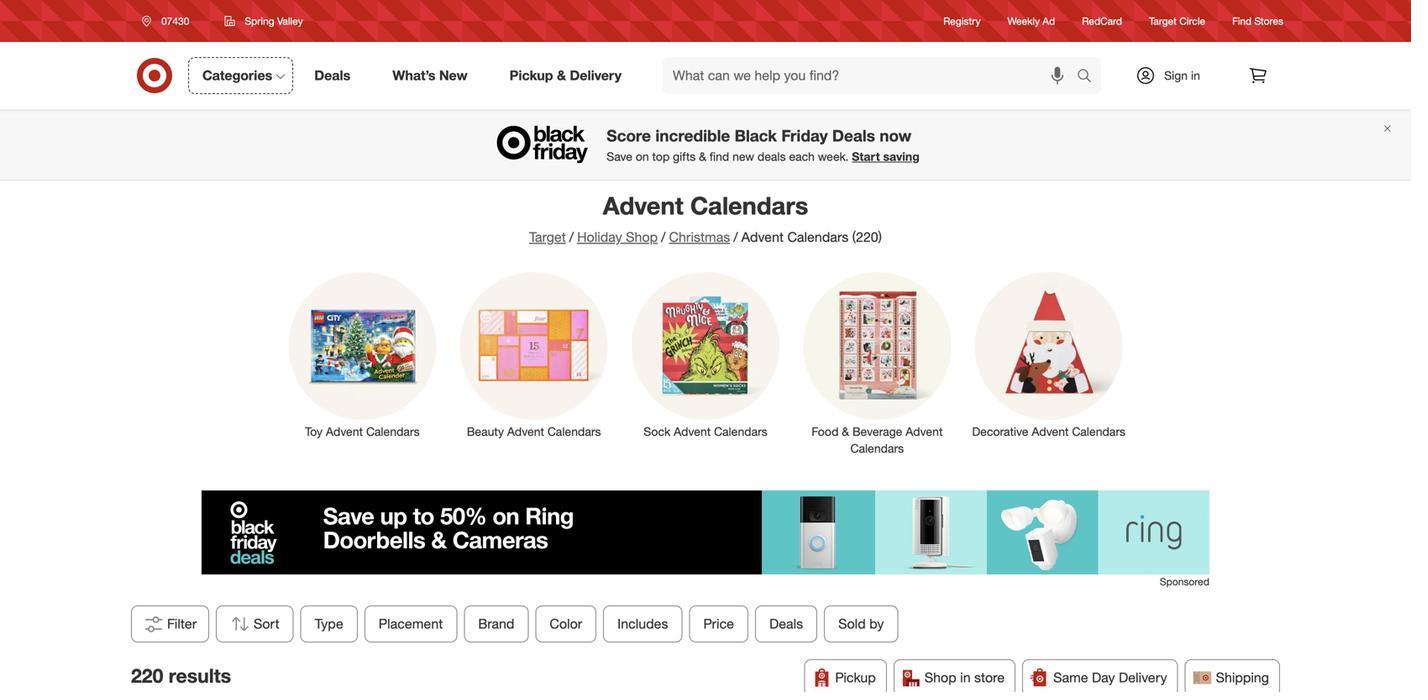 Task type: describe. For each thing, give the bounding box(es) containing it.
& for food
[[842, 424, 849, 439]]

gifts
[[673, 149, 696, 164]]

target inside advent calendars target / holiday shop / christmas / advent calendars (220)
[[529, 229, 566, 245]]

beauty advent calendars link
[[448, 269, 620, 440]]

includes
[[618, 616, 668, 632]]

delivery for pickup & delivery
[[570, 67, 622, 84]]

deals for deals button on the right bottom of page
[[770, 616, 803, 632]]

type
[[315, 616, 343, 632]]

sock
[[644, 424, 671, 439]]

decorative
[[972, 424, 1029, 439]]

color button
[[536, 606, 597, 643]]

what's new link
[[378, 57, 489, 94]]

on
[[636, 149, 649, 164]]

& inside score incredible black friday deals now save on top gifts & find new deals each week. start saving
[[699, 149, 706, 164]]

by
[[870, 616, 884, 632]]

beauty
[[467, 424, 504, 439]]

saving
[[883, 149, 920, 164]]

brand button
[[464, 606, 529, 643]]

2 / from the left
[[661, 229, 666, 245]]

circle
[[1180, 15, 1206, 27]]

(220)
[[852, 229, 882, 245]]

food
[[812, 424, 839, 439]]

find stores
[[1232, 15, 1284, 27]]

stores
[[1255, 15, 1284, 27]]

target circle
[[1149, 15, 1206, 27]]

score incredible black friday deals now save on top gifts & find new deals each week. start saving
[[607, 126, 920, 164]]

07430 button
[[131, 6, 207, 36]]

shop inside advent calendars target / holiday shop / christmas / advent calendars (220)
[[626, 229, 658, 245]]

results
[[169, 664, 231, 688]]

deals inside score incredible black friday deals now save on top gifts & find new deals each week. start saving
[[832, 126, 875, 145]]

registry
[[943, 15, 981, 27]]

sign in
[[1164, 68, 1200, 83]]

registry link
[[943, 14, 981, 28]]

toy
[[305, 424, 323, 439]]

deals
[[758, 149, 786, 164]]

advent right christmas
[[741, 229, 784, 245]]

sort button
[[216, 606, 294, 643]]

& for pickup
[[557, 67, 566, 84]]

decorative advent calendars link
[[963, 269, 1135, 440]]

220
[[131, 664, 163, 688]]

filter button
[[131, 606, 209, 643]]

score
[[607, 126, 651, 145]]

advent right the toy
[[326, 424, 363, 439]]

black
[[735, 126, 777, 145]]

find
[[710, 149, 729, 164]]

shop in store button
[[894, 660, 1016, 692]]

filter
[[167, 616, 197, 632]]

day
[[1092, 670, 1115, 686]]

find
[[1232, 15, 1252, 27]]

sign
[[1164, 68, 1188, 83]]

sponsored
[[1160, 575, 1210, 588]]

sold by button
[[824, 606, 898, 643]]

1 / from the left
[[569, 229, 574, 245]]

holiday
[[577, 229, 622, 245]]

in for shop
[[960, 670, 971, 686]]

advent calendars target / holiday shop / christmas / advent calendars (220)
[[529, 191, 882, 245]]

placement
[[379, 616, 443, 632]]

holiday shop link
[[577, 229, 658, 245]]

shop inside button
[[925, 670, 957, 686]]

placement button
[[364, 606, 457, 643]]

price
[[704, 616, 734, 632]]

deals for deals "link"
[[314, 67, 351, 84]]

save
[[607, 149, 633, 164]]

same day delivery button
[[1023, 660, 1178, 692]]

spring valley button
[[214, 6, 314, 36]]

sock advent calendars
[[644, 424, 768, 439]]

ad
[[1043, 15, 1055, 27]]

type button
[[301, 606, 358, 643]]

advertisement region
[[202, 491, 1210, 575]]

each
[[789, 149, 815, 164]]

deals button
[[755, 606, 818, 643]]

now
[[880, 126, 912, 145]]

redcard link
[[1082, 14, 1122, 28]]

0 vertical spatial target
[[1149, 15, 1177, 27]]

advent right decorative
[[1032, 424, 1069, 439]]

sock advent calendars link
[[620, 269, 791, 440]]



Task type: vqa. For each thing, say whether or not it's contained in the screenshot.
"pickup" to the bottom
yes



Task type: locate. For each thing, give the bounding box(es) containing it.
delivery inside "same day delivery" button
[[1119, 670, 1167, 686]]

2 horizontal spatial deals
[[832, 126, 875, 145]]

advent right beverage
[[906, 424, 943, 439]]

categories link
[[188, 57, 293, 94]]

advent up holiday shop link
[[603, 191, 684, 221]]

shipping
[[1216, 670, 1269, 686]]

220 results
[[131, 664, 231, 688]]

toy advent calendars link
[[277, 269, 448, 440]]

advent
[[603, 191, 684, 221], [741, 229, 784, 245], [326, 424, 363, 439], [507, 424, 544, 439], [674, 424, 711, 439], [906, 424, 943, 439], [1032, 424, 1069, 439]]

2 horizontal spatial /
[[734, 229, 738, 245]]

in
[[1191, 68, 1200, 83], [960, 670, 971, 686]]

1 vertical spatial deals
[[832, 126, 875, 145]]

0 vertical spatial pickup
[[510, 67, 553, 84]]

What can we help you find? suggestions appear below search field
[[663, 57, 1081, 94]]

0 horizontal spatial /
[[569, 229, 574, 245]]

2 horizontal spatial &
[[842, 424, 849, 439]]

pickup for pickup
[[835, 670, 876, 686]]

deals inside "link"
[[314, 67, 351, 84]]

beverage
[[853, 424, 903, 439]]

/ right target link
[[569, 229, 574, 245]]

delivery
[[570, 67, 622, 84], [1119, 670, 1167, 686]]

0 vertical spatial shop
[[626, 229, 658, 245]]

store
[[975, 670, 1005, 686]]

1 vertical spatial delivery
[[1119, 670, 1167, 686]]

0 vertical spatial deals
[[314, 67, 351, 84]]

deals link
[[300, 57, 372, 94]]

1 horizontal spatial /
[[661, 229, 666, 245]]

pickup for pickup & delivery
[[510, 67, 553, 84]]

shipping button
[[1185, 660, 1280, 692]]

pickup
[[510, 67, 553, 84], [835, 670, 876, 686]]

new
[[439, 67, 468, 84]]

weekly ad
[[1008, 15, 1055, 27]]

0 horizontal spatial delivery
[[570, 67, 622, 84]]

target left circle
[[1149, 15, 1177, 27]]

pickup button
[[804, 660, 887, 692]]

3 / from the left
[[734, 229, 738, 245]]

weekly ad link
[[1008, 14, 1055, 28]]

advent right sock on the bottom of the page
[[674, 424, 711, 439]]

top
[[652, 149, 670, 164]]

shop in store
[[925, 670, 1005, 686]]

1 horizontal spatial deals
[[770, 616, 803, 632]]

1 vertical spatial shop
[[925, 670, 957, 686]]

sign in link
[[1121, 57, 1226, 94]]

calendars inside food & beverage advent calendars
[[851, 441, 904, 456]]

toy advent calendars
[[305, 424, 420, 439]]

0 horizontal spatial in
[[960, 670, 971, 686]]

pickup down sold by button
[[835, 670, 876, 686]]

target circle link
[[1149, 14, 1206, 28]]

1 vertical spatial &
[[699, 149, 706, 164]]

1 vertical spatial target
[[529, 229, 566, 245]]

&
[[557, 67, 566, 84], [699, 149, 706, 164], [842, 424, 849, 439]]

shop
[[626, 229, 658, 245], [925, 670, 957, 686]]

/
[[569, 229, 574, 245], [661, 229, 666, 245], [734, 229, 738, 245]]

deals inside button
[[770, 616, 803, 632]]

/ left christmas link
[[661, 229, 666, 245]]

/ right christmas
[[734, 229, 738, 245]]

1 horizontal spatial pickup
[[835, 670, 876, 686]]

includes button
[[603, 606, 683, 643]]

calendars
[[690, 191, 808, 221], [788, 229, 849, 245], [366, 424, 420, 439], [548, 424, 601, 439], [714, 424, 768, 439], [1072, 424, 1126, 439], [851, 441, 904, 456]]

target left holiday
[[529, 229, 566, 245]]

0 horizontal spatial pickup
[[510, 67, 553, 84]]

1 horizontal spatial target
[[1149, 15, 1177, 27]]

deals up start
[[832, 126, 875, 145]]

same
[[1054, 670, 1088, 686]]

1 horizontal spatial &
[[699, 149, 706, 164]]

deals left what's
[[314, 67, 351, 84]]

delivery up score on the left of page
[[570, 67, 622, 84]]

sold by
[[839, 616, 884, 632]]

0 horizontal spatial target
[[529, 229, 566, 245]]

delivery for same day delivery
[[1119, 670, 1167, 686]]

brand
[[478, 616, 515, 632]]

food & beverage advent calendars
[[812, 424, 943, 456]]

redcard
[[1082, 15, 1122, 27]]

in for sign
[[1191, 68, 1200, 83]]

in inside sign in "link"
[[1191, 68, 1200, 83]]

pickup & delivery link
[[495, 57, 643, 94]]

price button
[[689, 606, 749, 643]]

0 vertical spatial in
[[1191, 68, 1200, 83]]

start
[[852, 149, 880, 164]]

delivery inside pickup & delivery link
[[570, 67, 622, 84]]

1 horizontal spatial delivery
[[1119, 670, 1167, 686]]

0 horizontal spatial &
[[557, 67, 566, 84]]

weekly
[[1008, 15, 1040, 27]]

new
[[733, 149, 754, 164]]

delivery right day
[[1119, 670, 1167, 686]]

advent inside food & beverage advent calendars
[[906, 424, 943, 439]]

target
[[1149, 15, 1177, 27], [529, 229, 566, 245]]

christmas
[[669, 229, 730, 245]]

categories
[[202, 67, 272, 84]]

in left 'store'
[[960, 670, 971, 686]]

spring
[[245, 15, 274, 27]]

valley
[[277, 15, 303, 27]]

07430
[[161, 15, 189, 27]]

what's
[[393, 67, 436, 84]]

what's new
[[393, 67, 468, 84]]

sort
[[254, 616, 280, 632]]

0 vertical spatial delivery
[[570, 67, 622, 84]]

0 horizontal spatial shop
[[626, 229, 658, 245]]

0 vertical spatial &
[[557, 67, 566, 84]]

incredible
[[656, 126, 730, 145]]

2 vertical spatial &
[[842, 424, 849, 439]]

1 horizontal spatial shop
[[925, 670, 957, 686]]

same day delivery
[[1054, 670, 1167, 686]]

deals
[[314, 67, 351, 84], [832, 126, 875, 145], [770, 616, 803, 632]]

pickup right new
[[510, 67, 553, 84]]

find stores link
[[1232, 14, 1284, 28]]

search
[[1069, 69, 1110, 85]]

sold
[[839, 616, 866, 632]]

color
[[550, 616, 582, 632]]

& inside food & beverage advent calendars
[[842, 424, 849, 439]]

in inside shop in store button
[[960, 670, 971, 686]]

1 vertical spatial pickup
[[835, 670, 876, 686]]

2 vertical spatial deals
[[770, 616, 803, 632]]

in right sign
[[1191, 68, 1200, 83]]

target link
[[529, 229, 566, 245]]

deals left the sold
[[770, 616, 803, 632]]

shop left 'store'
[[925, 670, 957, 686]]

pickup inside button
[[835, 670, 876, 686]]

christmas link
[[669, 229, 730, 245]]

1 vertical spatial in
[[960, 670, 971, 686]]

week.
[[818, 149, 849, 164]]

advent right "beauty"
[[507, 424, 544, 439]]

0 horizontal spatial deals
[[314, 67, 351, 84]]

pickup & delivery
[[510, 67, 622, 84]]

food & beverage advent calendars link
[[791, 269, 963, 457]]

decorative advent calendars
[[972, 424, 1126, 439]]

shop right holiday
[[626, 229, 658, 245]]

1 horizontal spatial in
[[1191, 68, 1200, 83]]



